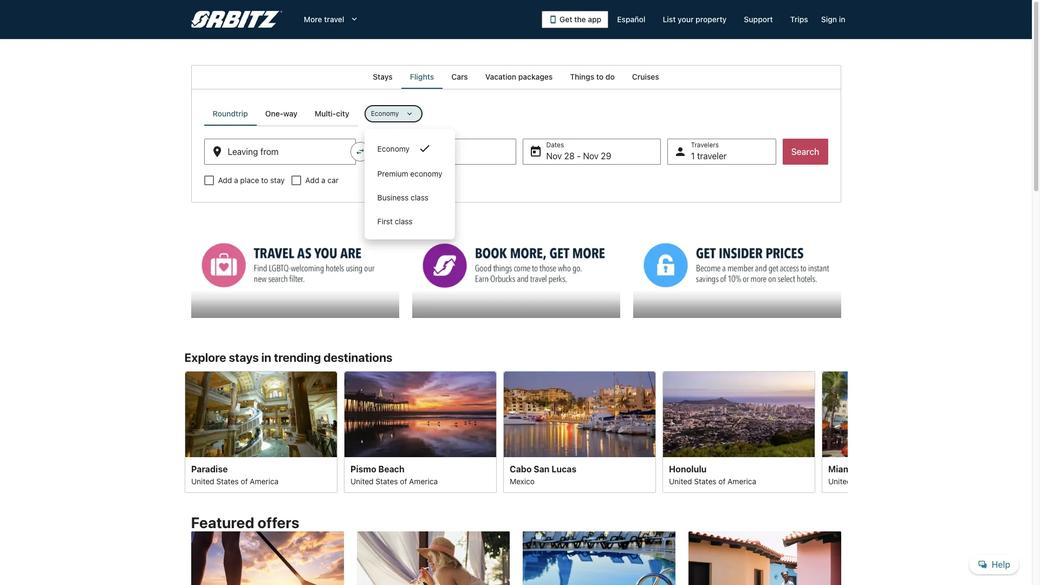 Task type: locate. For each thing, give the bounding box(es) containing it.
a
[[234, 176, 238, 185], [322, 176, 326, 185]]

support link
[[736, 10, 782, 29]]

united inside the pismo beach united states of america
[[350, 477, 374, 486]]

29
[[601, 151, 612, 161]]

stays
[[373, 72, 393, 81]]

the
[[575, 15, 586, 24]]

america inside paradise united states of america
[[250, 477, 278, 486]]

tab list
[[191, 65, 842, 89], [204, 102, 358, 126]]

united down miami
[[829, 477, 852, 486]]

add a place to stay
[[218, 176, 285, 185]]

3 of from the left
[[719, 477, 726, 486]]

place
[[240, 176, 259, 185]]

premium
[[378, 169, 409, 178]]

download the app button image
[[549, 15, 558, 24]]

add left car
[[306, 176, 319, 185]]

states down honolulu
[[694, 477, 717, 486]]

united down paradise
[[191, 477, 214, 486]]

0 horizontal spatial beach
[[378, 464, 404, 474]]

cars link
[[443, 65, 477, 89]]

0 vertical spatial in
[[839, 15, 846, 24]]

app
[[588, 15, 602, 24]]

premium economy button
[[365, 162, 456, 185]]

economy up premium
[[378, 144, 410, 153]]

swap origin and destination values image
[[355, 147, 365, 157]]

2 add from the left
[[306, 176, 319, 185]]

add
[[218, 176, 232, 185], [306, 176, 319, 185]]

1 america from the left
[[250, 477, 278, 486]]

1 horizontal spatial to
[[597, 72, 604, 81]]

united inside paradise united states of america
[[191, 477, 214, 486]]

2 america from the left
[[409, 477, 438, 486]]

business
[[378, 193, 409, 202]]

0 vertical spatial to
[[597, 72, 604, 81]]

get the app
[[560, 15, 602, 24]]

español
[[618, 15, 646, 24]]

beach inside 'miami beach united states of america'
[[856, 464, 882, 474]]

one-
[[265, 109, 283, 118]]

in right sign
[[839, 15, 846, 24]]

in right stays
[[261, 350, 272, 365]]

1 horizontal spatial in
[[839, 15, 846, 24]]

2 of from the left
[[400, 477, 407, 486]]

beach
[[378, 464, 404, 474], [856, 464, 882, 474]]

nov
[[547, 151, 562, 161], [583, 151, 599, 161]]

1 horizontal spatial nov
[[583, 151, 599, 161]]

class
[[411, 193, 429, 202], [395, 217, 413, 226]]

3 states from the left
[[694, 477, 717, 486]]

trips
[[791, 15, 809, 24]]

0 horizontal spatial nov
[[547, 151, 562, 161]]

united down pismo
[[350, 477, 374, 486]]

honolulu united states of america
[[669, 464, 756, 486]]

economy
[[411, 169, 443, 178]]

1 states from the left
[[216, 477, 239, 486]]

4 of from the left
[[878, 477, 885, 486]]

first class button
[[365, 209, 456, 233]]

1 horizontal spatial add
[[306, 176, 319, 185]]

1 vertical spatial to
[[261, 176, 268, 185]]

a left place
[[234, 176, 238, 185]]

cruises link
[[624, 65, 668, 89]]

beach inside the pismo beach united states of america
[[378, 464, 404, 474]]

0 vertical spatial economy
[[371, 109, 399, 118]]

1 a from the left
[[234, 176, 238, 185]]

0 horizontal spatial in
[[261, 350, 272, 365]]

1 horizontal spatial beach
[[856, 464, 882, 474]]

2 a from the left
[[322, 176, 326, 185]]

1 of from the left
[[241, 477, 248, 486]]

class right first
[[395, 217, 413, 226]]

0 vertical spatial tab list
[[191, 65, 842, 89]]

class down 'economy'
[[411, 193, 429, 202]]

1 vertical spatial class
[[395, 217, 413, 226]]

cruises
[[632, 72, 660, 81]]

cabo san lucas mexico
[[510, 464, 577, 486]]

sign in
[[822, 15, 846, 24]]

1 vertical spatial economy
[[378, 144, 410, 153]]

menu inside featured offers main content
[[365, 136, 456, 233]]

economy down stays link
[[371, 109, 399, 118]]

economy for economy dropdown button on the top left of the page
[[371, 109, 399, 118]]

in
[[839, 15, 846, 24], [261, 350, 272, 365]]

add left place
[[218, 176, 232, 185]]

united
[[191, 477, 214, 486], [350, 477, 374, 486], [669, 477, 692, 486], [829, 477, 852, 486]]

3 america from the left
[[728, 477, 756, 486]]

of
[[241, 477, 248, 486], [400, 477, 407, 486], [719, 477, 726, 486], [878, 477, 885, 486]]

get
[[560, 15, 573, 24]]

states inside paradise united states of america
[[216, 477, 239, 486]]

car
[[328, 176, 339, 185]]

menu containing economy
[[365, 136, 456, 233]]

multi-city link
[[306, 102, 358, 126]]

2 united from the left
[[350, 477, 374, 486]]

economy inside economy button
[[378, 144, 410, 153]]

0 horizontal spatial add
[[218, 176, 232, 185]]

1 united from the left
[[191, 477, 214, 486]]

to left stay
[[261, 176, 268, 185]]

a for car
[[322, 176, 326, 185]]

nov 28 - nov 29
[[547, 151, 612, 161]]

san
[[534, 464, 550, 474]]

states inside the pismo beach united states of america
[[376, 477, 398, 486]]

america
[[250, 477, 278, 486], [409, 477, 438, 486], [728, 477, 756, 486], [887, 477, 916, 486]]

miami beach featuring a city and street scenes image
[[822, 371, 975, 457]]

1 add from the left
[[218, 176, 232, 185]]

1 vertical spatial in
[[261, 350, 272, 365]]

nov left '28'
[[547, 151, 562, 161]]

america inside honolulu united states of america
[[728, 477, 756, 486]]

states
[[216, 477, 239, 486], [376, 477, 398, 486], [694, 477, 717, 486], [854, 477, 876, 486]]

1 nov from the left
[[547, 151, 562, 161]]

beach right pismo
[[378, 464, 404, 474]]

states down pismo
[[376, 477, 398, 486]]

support
[[744, 15, 773, 24]]

0 horizontal spatial a
[[234, 176, 238, 185]]

1 vertical spatial tab list
[[204, 102, 358, 126]]

tab list containing roundtrip
[[204, 102, 358, 126]]

destinations
[[324, 350, 393, 365]]

economy
[[371, 109, 399, 118], [378, 144, 410, 153]]

states down miami
[[854, 477, 876, 486]]

1 horizontal spatial a
[[322, 176, 326, 185]]

4 states from the left
[[854, 477, 876, 486]]

nov right -
[[583, 151, 599, 161]]

pismo beach featuring a sunset, views and tropical scenes image
[[344, 371, 497, 457]]

menu
[[365, 136, 456, 233]]

vacation packages
[[486, 72, 553, 81]]

of inside 'miami beach united states of america'
[[878, 477, 885, 486]]

offers
[[258, 514, 300, 532]]

economy inside economy dropdown button
[[371, 109, 399, 118]]

united down honolulu
[[669, 477, 692, 486]]

of inside honolulu united states of america
[[719, 477, 726, 486]]

4 united from the left
[[829, 477, 852, 486]]

2 states from the left
[[376, 477, 398, 486]]

premium economy
[[378, 169, 443, 178]]

2 beach from the left
[[856, 464, 882, 474]]

0 vertical spatial class
[[411, 193, 429, 202]]

things
[[570, 72, 595, 81]]

0 horizontal spatial to
[[261, 176, 268, 185]]

paradise united states of america
[[191, 464, 278, 486]]

beach right miami
[[856, 464, 882, 474]]

in inside dropdown button
[[839, 15, 846, 24]]

a left car
[[322, 176, 326, 185]]

list
[[663, 15, 676, 24]]

america inside the pismo beach united states of america
[[409, 477, 438, 486]]

1 beach from the left
[[378, 464, 404, 474]]

3 united from the left
[[669, 477, 692, 486]]

4 america from the left
[[887, 477, 916, 486]]

featured offers region
[[185, 508, 848, 585]]

in inside featured offers main content
[[261, 350, 272, 365]]

more
[[304, 15, 322, 24]]

states down paradise
[[216, 477, 239, 486]]

roundtrip link
[[204, 102, 257, 126]]

travel
[[324, 15, 344, 24]]

to left the do
[[597, 72, 604, 81]]

sign in button
[[817, 10, 850, 29]]

stays
[[229, 350, 259, 365]]

roundtrip
[[213, 109, 248, 118]]



Task type: vqa. For each thing, say whether or not it's contained in the screenshot.
first directional image from the left
no



Task type: describe. For each thing, give the bounding box(es) containing it.
your
[[678, 15, 694, 24]]

vacation
[[486, 72, 517, 81]]

flights
[[410, 72, 434, 81]]

1 traveler button
[[668, 139, 777, 165]]

1
[[691, 151, 695, 161]]

cars
[[452, 72, 468, 81]]

get the app link
[[542, 11, 609, 28]]

featured offers main content
[[0, 65, 1033, 585]]

way
[[283, 109, 298, 118]]

flights link
[[402, 65, 443, 89]]

states inside honolulu united states of america
[[694, 477, 717, 486]]

multi-city
[[315, 109, 349, 118]]

explore stays in trending destinations
[[185, 350, 393, 365]]

trending
[[274, 350, 321, 365]]

states inside 'miami beach united states of america'
[[854, 477, 876, 486]]

cabo
[[510, 464, 532, 474]]

things to do link
[[562, 65, 624, 89]]

stay
[[270, 176, 285, 185]]

honolulu
[[669, 464, 707, 474]]

economy for economy button
[[378, 144, 410, 153]]

to inside tab list
[[597, 72, 604, 81]]

28
[[565, 151, 575, 161]]

-
[[577, 151, 581, 161]]

search
[[792, 147, 820, 157]]

one-way link
[[257, 102, 306, 126]]

show previous card image
[[178, 425, 191, 438]]

pismo beach united states of america
[[350, 464, 438, 486]]

pismo
[[350, 464, 376, 474]]

show next card image
[[842, 425, 855, 438]]

lucas
[[552, 464, 577, 474]]

miami
[[829, 464, 854, 474]]

a for place
[[234, 176, 238, 185]]

sign
[[822, 15, 838, 24]]

of inside the pismo beach united states of america
[[400, 477, 407, 486]]

traveler
[[698, 151, 727, 161]]

marina cabo san lucas which includes a marina, a coastal town and night scenes image
[[503, 371, 656, 457]]

add for add a place to stay
[[218, 176, 232, 185]]

do
[[606, 72, 615, 81]]

paradise
[[191, 464, 228, 474]]

featured offers
[[191, 514, 300, 532]]

1 traveler
[[691, 151, 727, 161]]

list your property link
[[655, 10, 736, 29]]

2 nov from the left
[[583, 151, 599, 161]]

español button
[[609, 10, 655, 29]]

las vegas featuring interior views image
[[185, 371, 337, 457]]

search button
[[783, 139, 829, 165]]

tab list containing stays
[[191, 65, 842, 89]]

nov 28 - nov 29 button
[[523, 139, 661, 165]]

first
[[378, 217, 393, 226]]

more travel button
[[295, 10, 368, 29]]

united inside honolulu united states of america
[[669, 477, 692, 486]]

trips link
[[782, 10, 817, 29]]

more travel
[[304, 15, 344, 24]]

business class
[[378, 193, 429, 202]]

united inside 'miami beach united states of america'
[[829, 477, 852, 486]]

of inside paradise united states of america
[[241, 477, 248, 486]]

add a car
[[306, 176, 339, 185]]

list your property
[[663, 15, 727, 24]]

add for add a car
[[306, 176, 319, 185]]

explore
[[185, 350, 226, 365]]

business class button
[[365, 185, 456, 209]]

orbitz logo image
[[191, 11, 282, 28]]

first class
[[378, 217, 413, 226]]

class for first class
[[395, 217, 413, 226]]

beach for pismo beach
[[378, 464, 404, 474]]

stays link
[[364, 65, 402, 89]]

class for business class
[[411, 193, 429, 202]]

makiki - lower punchbowl - tantalus showing landscape views, a sunset and a city image
[[663, 371, 816, 457]]

things to do
[[570, 72, 615, 81]]

vacation packages link
[[477, 65, 562, 89]]

economy button
[[365, 105, 423, 123]]

one-way
[[265, 109, 298, 118]]

mexico
[[510, 477, 535, 486]]

economy button
[[365, 136, 456, 162]]

america inside 'miami beach united states of america'
[[887, 477, 916, 486]]

packages
[[519, 72, 553, 81]]

multi-
[[315, 109, 336, 118]]

featured
[[191, 514, 254, 532]]

miami beach united states of america
[[829, 464, 916, 486]]

beach for miami beach
[[856, 464, 882, 474]]

property
[[696, 15, 727, 24]]

city
[[336, 109, 349, 118]]



